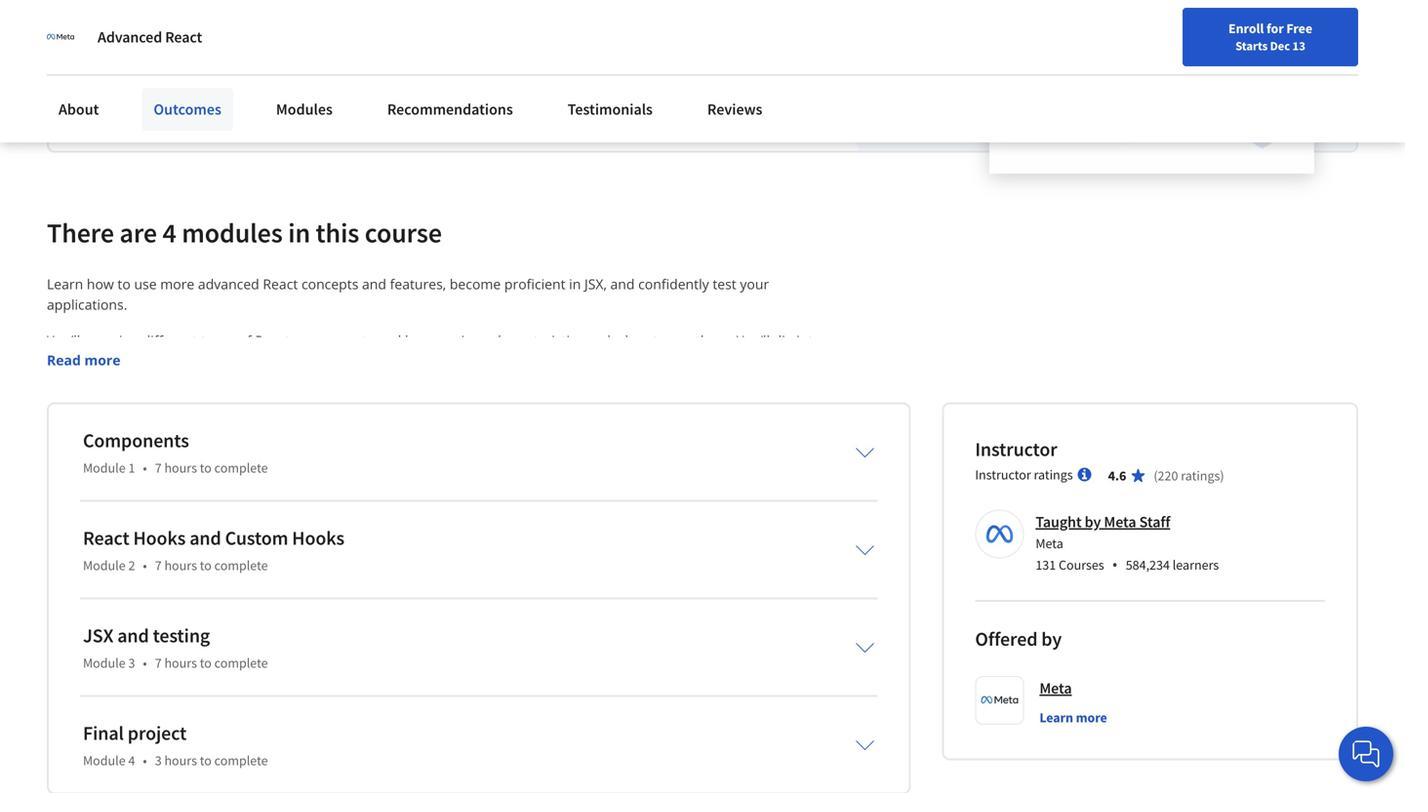 Task type: vqa. For each thing, say whether or not it's contained in the screenshot.
bottom testing
yes



Task type: locate. For each thing, give the bounding box(es) containing it.
need
[[373, 495, 405, 514]]

via
[[442, 639, 460, 657]]

3 down project
[[155, 752, 162, 770]]

hooks.
[[225, 577, 268, 596]]

testing down "application"
[[733, 393, 776, 412]]

use down fetch on the bottom left
[[75, 557, 99, 575]]

learn for learn how to use more advanced react concepts and features, become proficient in jsx, and confidently test your applications.
[[47, 275, 83, 293]]

jsx inside jsx and testing module 3 • 7 hours to complete
[[83, 624, 113, 648]]

0 vertical spatial learn
[[47, 275, 83, 293]]

module inside final project module 4 • 3 hours to complete
[[83, 752, 126, 770]]

1 horizontal spatial testing
[[733, 393, 776, 412]]

0 vertical spatial use
[[134, 275, 157, 293]]

complete down following
[[214, 752, 268, 770]]

0 horizontal spatial use
[[134, 275, 157, 293]]

meta up 131
[[1036, 535, 1063, 553]]

2 vertical spatial components
[[289, 495, 369, 514]]

higher right via
[[464, 639, 506, 657]]

shared
[[99, 495, 143, 514]]

0 horizontal spatial higher
[[299, 373, 342, 391]]

1 vertical spatial react.
[[380, 475, 418, 494]]

instructor for instructor
[[975, 437, 1057, 462]]

0 vertical spatial use
[[75, 557, 99, 575]]

framework
[[510, 393, 580, 412]]

complete
[[214, 459, 268, 477], [214, 557, 268, 575], [214, 655, 268, 672], [214, 752, 268, 770]]

learn inside learn how to use more advanced react concepts and features, become proficient in jsx, and confidently test your applications.
[[47, 275, 83, 293]]

1 horizontal spatial order
[[510, 639, 548, 657]]

component down them.
[[684, 352, 758, 371]]

0 horizontal spatial testing
[[153, 624, 210, 648]]

0 vertical spatial 4
[[162, 216, 176, 250]]

remote
[[191, 536, 238, 555]]

1 horizontal spatial ratings
[[1181, 467, 1220, 485]]

0 vertical spatial higher
[[299, 373, 342, 391]]

consumes
[[47, 393, 112, 412]]

2 vertical spatial meta
[[1040, 679, 1072, 698]]

0 vertical spatial create
[[220, 352, 259, 371]]

2 module from the top
[[83, 557, 126, 575]]

jsx down own
[[154, 598, 173, 616]]

module inside jsx and testing module 3 • 7 hours to complete
[[83, 655, 126, 672]]

0 vertical spatial for
[[1267, 20, 1284, 37]]

react down shared
[[83, 526, 129, 551]]

more inside 'button'
[[1076, 709, 1107, 727]]

final
[[83, 721, 124, 746]]

components down will
[[216, 475, 296, 494]]

0 horizontal spatial react.
[[219, 680, 258, 698]]

1 instructor from the top
[[975, 437, 1057, 462]]

hours
[[164, 459, 197, 477], [164, 557, 197, 575], [164, 655, 197, 672], [164, 752, 197, 770]]

1 vertical spatial composition
[[212, 618, 291, 637]]

4 complete from the top
[[214, 752, 268, 770]]

build up understand
[[75, 577, 108, 596]]

7 right lists
[[155, 459, 162, 477]]

0 vertical spatial components.
[[440, 516, 524, 534]]

components. up using
[[177, 659, 260, 678]]

the
[[306, 393, 327, 412], [66, 454, 87, 473], [408, 495, 429, 514], [219, 721, 240, 739]]

order down look
[[345, 373, 383, 391]]

linkedin
[[255, 71, 311, 90]]

3 up the portfolio
[[128, 655, 135, 672]]

application
[[716, 373, 786, 391]]

this up concepts
[[316, 216, 359, 250]]

1 horizontal spatial when
[[614, 332, 649, 350]]

techniques
[[294, 618, 364, 637]]

learn for learn more
[[1040, 709, 1073, 727]]

0 vertical spatial jsx
[[154, 598, 173, 616]]

1 horizontal spatial higher
[[464, 639, 506, 657]]

reviews link
[[696, 88, 774, 131]]

data down new
[[140, 393, 168, 412]]

common
[[322, 639, 379, 657]]

1 vertical spatial render
[[75, 475, 121, 494]]

use left within on the left bottom of page
[[374, 557, 397, 575]]

1 build from the top
[[75, 577, 108, 596]]

instructor up taught by meta staff image
[[975, 466, 1031, 484]]

this inside you'll examine different types of react components and learn various characteristics and when to use them. you'll dig into more advanced hooks and create your own. you'll look into building forms with react. you'll explore component composition and new patterns, such as higher order components and render props. you'll create a web application that consumes api data and get familiar with the most commonly used react framework integrations, tools, and testing techniques. by the end of this course, you will be able to: • render lists and form components efficiently in react. • lift shared state up when several components need the updated data. • leverage react context to share global state for a tree of components. • fetch data from a remote server. • use advanced hooks in react, and put them to use within your application. • build your own custom hooks. • understand jsx in depth. • embrace component composition techniques • use advanced patterns to encapsulate common behavior via higher order components and render props. • test your react components. • build a portfolio using react. you'll gain experience with the following tools and software: • re
[[135, 454, 158, 473]]

hooks up 2
[[133, 526, 186, 551]]

module down final on the bottom of the page
[[83, 752, 126, 770]]

2 complete from the top
[[214, 557, 268, 575]]

0 vertical spatial with
[[522, 352, 550, 371]]

2 hours from the top
[[164, 557, 197, 575]]

0 vertical spatial components
[[387, 373, 469, 391]]

hooks down the different
[[149, 352, 188, 371]]

1 horizontal spatial component
[[684, 352, 758, 371]]

0 horizontal spatial when
[[202, 495, 237, 514]]

2 vertical spatial with
[[188, 721, 215, 739]]

7 up the portfolio
[[155, 655, 162, 672]]

into down learn
[[398, 352, 423, 371]]

4
[[162, 216, 176, 250], [128, 752, 135, 770]]

1 module from the top
[[83, 459, 126, 477]]

hours up custom
[[164, 557, 197, 575]]

3 complete from the top
[[214, 655, 268, 672]]

react up such
[[255, 332, 290, 350]]

0 vertical spatial into
[[796, 332, 821, 350]]

0 vertical spatial build
[[75, 577, 108, 596]]

1 vertical spatial this
[[316, 216, 359, 250]]

• inside final project module 4 • 3 hours to complete
[[143, 752, 147, 770]]

0 vertical spatial react.
[[553, 352, 592, 371]]

0 horizontal spatial render
[[75, 475, 121, 494]]

hours up up at the bottom
[[164, 459, 197, 477]]

2 vertical spatial of
[[424, 516, 437, 534]]

in down the remote
[[210, 557, 222, 575]]

2 vertical spatial this
[[135, 454, 158, 473]]

able
[[283, 454, 310, 473]]

this up lists
[[135, 454, 158, 473]]

resume,
[[364, 71, 417, 90]]

with down as
[[275, 393, 302, 412]]

taught by meta staff image
[[978, 513, 1021, 556]]

learn
[[47, 275, 83, 293], [1040, 709, 1073, 727]]

efficiently
[[299, 475, 361, 494]]

react up the credential
[[165, 27, 202, 47]]

1 vertical spatial order
[[510, 639, 548, 657]]

offered by
[[975, 627, 1062, 652]]

react. down characteristics
[[553, 352, 592, 371]]

2 vertical spatial render
[[665, 639, 711, 657]]

0 vertical spatial props.
[[550, 373, 590, 391]]

2 vertical spatial use
[[374, 557, 397, 575]]

custom
[[175, 577, 222, 596]]

jsx
[[154, 598, 173, 616], [83, 624, 113, 648]]

a right from
[[180, 536, 187, 555]]

1 horizontal spatial hooks
[[292, 526, 345, 551]]

complete up several
[[214, 459, 268, 477]]

jsx and testing module 3 • 7 hours to complete
[[83, 624, 268, 672]]

ratings up taught at bottom
[[1034, 466, 1073, 484]]

learn down meta link on the bottom
[[1040, 709, 1073, 727]]

2 horizontal spatial react.
[[553, 352, 592, 371]]

test
[[75, 659, 102, 678]]

1 vertical spatial components.
[[177, 659, 260, 678]]

learn up applications.
[[47, 275, 83, 293]]

in left the jsx,
[[569, 275, 581, 293]]

2 7 from the top
[[155, 557, 162, 575]]

7 inside jsx and testing module 3 • 7 hours to complete
[[155, 655, 162, 672]]

meta up 'learn more' 'button'
[[1040, 679, 1072, 698]]

hours down project
[[164, 752, 197, 770]]

advanced down the modules
[[198, 275, 259, 293]]

in up concepts
[[288, 216, 310, 250]]

when
[[614, 332, 649, 350], [202, 495, 237, 514]]

1 horizontal spatial 3
[[155, 752, 162, 770]]

hours inside jsx and testing module 3 • 7 hours to complete
[[164, 655, 197, 672]]

1 vertical spatial 3
[[155, 752, 162, 770]]

2 horizontal spatial of
[[424, 516, 437, 534]]

embrace
[[75, 618, 131, 637]]

1 hours from the top
[[164, 459, 197, 477]]

use
[[75, 557, 99, 575], [75, 639, 99, 657]]

free
[[1287, 20, 1312, 37]]

more inside you'll examine different types of react components and learn various characteristics and when to use them. you'll dig into more advanced hooks and create your own. you'll look into building forms with react. you'll explore component composition and new patterns, such as higher order components and render props. you'll create a web application that consumes api data and get familiar with the most commonly used react framework integrations, tools, and testing techniques. by the end of this course, you will be able to: • render lists and form components efficiently in react. • lift shared state up when several components need the updated data. • leverage react context to share global state for a tree of components. • fetch data from a remote server. • use advanced hooks in react, and put them to use within your application. • build your own custom hooks. • understand jsx in depth. • embrace component composition techniques • use advanced patterns to encapsulate common behavior via higher order components and render props. • test your react components. • build a portfolio using react. you'll gain experience with the following tools and software: • re
[[47, 352, 81, 371]]

leverage
[[75, 516, 133, 534]]

4 inside final project module 4 • 3 hours to complete
[[128, 752, 135, 770]]

0 vertical spatial hooks
[[149, 352, 188, 371]]

in down linkedin
[[267, 94, 279, 114]]

into right the dig
[[796, 332, 821, 350]]

create down types
[[220, 352, 259, 371]]

how
[[87, 275, 114, 293]]

in down custom
[[177, 598, 189, 616]]

different
[[142, 332, 197, 350]]

to inside add this credential to your linkedin profile, resume, or cv share it on social media and in your performance review
[[205, 71, 219, 90]]

to inside the react hooks and custom hooks module 2 • 7 hours to complete
[[200, 557, 212, 575]]

1 vertical spatial by
[[1042, 627, 1062, 652]]

1 vertical spatial use
[[670, 332, 692, 350]]

tools
[[305, 721, 336, 739]]

create down explore
[[631, 373, 671, 391]]

0 horizontal spatial components
[[83, 429, 189, 453]]

use up test
[[75, 639, 99, 657]]

testing down depth.
[[153, 624, 210, 648]]

0 horizontal spatial 4
[[128, 752, 135, 770]]

the right 'by'
[[66, 454, 87, 473]]

2 hooks from the left
[[292, 526, 345, 551]]

1 horizontal spatial render
[[500, 373, 546, 391]]

3 inside jsx and testing module 3 • 7 hours to complete
[[128, 655, 135, 672]]

show notifications image
[[1178, 24, 1202, 48]]

0 vertical spatial 7
[[155, 459, 162, 477]]

taught
[[1036, 513, 1082, 532]]

composition up encapsulate
[[212, 618, 291, 637]]

become
[[450, 275, 501, 293]]

components
[[294, 332, 374, 350], [216, 475, 296, 494], [289, 495, 369, 514]]

0 horizontal spatial composition
[[47, 373, 126, 391]]

add this credential to your linkedin profile, resume, or cv share it on social media and in your performance review
[[80, 71, 454, 114]]

by for taught
[[1085, 513, 1101, 532]]

1 horizontal spatial create
[[631, 373, 671, 391]]

• inside the react hooks and custom hooks module 2 • 7 hours to complete
[[143, 557, 147, 575]]

component
[[684, 352, 758, 371], [135, 618, 208, 637]]

there are 4 modules in this course
[[47, 216, 442, 250]]

taught by meta staff meta 131 courses • 584,234 learners
[[1036, 513, 1219, 575]]

a left web
[[674, 373, 682, 391]]

1 vertical spatial 4
[[128, 752, 135, 770]]

learn inside 'button'
[[1040, 709, 1073, 727]]

new
[[157, 373, 184, 391]]

your
[[222, 71, 252, 90], [282, 94, 312, 114], [740, 275, 769, 293], [263, 352, 292, 371], [443, 557, 472, 575], [111, 577, 140, 596], [105, 659, 134, 678]]

starts
[[1236, 38, 1268, 54]]

react right used at the left of the page
[[471, 393, 506, 412]]

1 horizontal spatial react.
[[380, 475, 418, 494]]

a left tree
[[383, 516, 391, 534]]

jsx down understand
[[83, 624, 113, 648]]

for up dec
[[1267, 20, 1284, 37]]

with
[[522, 352, 550, 371], [275, 393, 302, 412], [188, 721, 215, 739]]

0 horizontal spatial components.
[[177, 659, 260, 678]]

look
[[367, 352, 394, 371]]

0 horizontal spatial state
[[146, 495, 178, 514]]

your inside learn how to use more advanced react concepts and features, become proficient in jsx, and confidently test your applications.
[[740, 275, 769, 293]]

taught by meta staff link
[[1036, 513, 1170, 532]]

earn a career certificate
[[80, 19, 355, 53]]

module inside the react hooks and custom hooks module 2 • 7 hours to complete
[[83, 557, 126, 575]]

with down characteristics
[[522, 352, 550, 371]]

meta image
[[47, 23, 74, 51]]

1 vertical spatial with
[[275, 393, 302, 412]]

7
[[155, 459, 162, 477], [155, 557, 162, 575], [155, 655, 162, 672]]

instructor up instructor ratings
[[975, 437, 1057, 462]]

1 horizontal spatial composition
[[212, 618, 291, 637]]

0 horizontal spatial jsx
[[83, 624, 113, 648]]

module left the 1
[[83, 459, 126, 477]]

of right tree
[[424, 516, 437, 534]]

order right via
[[510, 639, 548, 657]]

react left concepts
[[263, 275, 298, 293]]

of right types
[[239, 332, 252, 350]]

the up tree
[[408, 495, 429, 514]]

depth.
[[192, 598, 234, 616]]

0 horizontal spatial learn
[[47, 275, 83, 293]]

2
[[128, 557, 135, 575]]

complete up hooks.
[[214, 557, 268, 575]]

instructor for instructor ratings
[[975, 466, 1031, 484]]

of right end
[[119, 454, 131, 473]]

1 vertical spatial instructor
[[975, 466, 1031, 484]]

0 horizontal spatial of
[[119, 454, 131, 473]]

outcomes
[[154, 100, 221, 119]]

meta left the staff
[[1104, 513, 1136, 532]]

by right offered
[[1042, 627, 1062, 652]]

1 vertical spatial when
[[202, 495, 237, 514]]

this inside add this credential to your linkedin profile, resume, or cv share it on social media and in your performance review
[[109, 71, 133, 90]]

render
[[500, 373, 546, 391], [75, 475, 121, 494], [665, 639, 711, 657]]

experience
[[114, 721, 184, 739]]

2 use from the top
[[75, 639, 99, 657]]

when up context
[[202, 495, 237, 514]]

0 horizontal spatial for
[[361, 516, 380, 534]]

order
[[345, 373, 383, 391], [510, 639, 548, 657]]

meta
[[1104, 513, 1136, 532], [1036, 535, 1063, 553], [1040, 679, 1072, 698]]

by inside taught by meta staff meta 131 courses • 584,234 learners
[[1085, 513, 1101, 532]]

share
[[80, 94, 118, 114]]

4 hours from the top
[[164, 752, 197, 770]]

1 horizontal spatial learn
[[1040, 709, 1073, 727]]

application.
[[475, 557, 549, 575]]

learners
[[1173, 556, 1219, 574]]

1 vertical spatial component
[[135, 618, 208, 637]]

3 7 from the top
[[155, 655, 162, 672]]

data up 2
[[113, 536, 142, 555]]

0 vertical spatial component
[[684, 352, 758, 371]]

1 vertical spatial 7
[[155, 557, 162, 575]]

about
[[59, 100, 99, 119]]

2 build from the top
[[75, 680, 108, 698]]

1 horizontal spatial 4
[[162, 216, 176, 250]]

4 module from the top
[[83, 752, 126, 770]]

performance
[[315, 94, 399, 114]]

complete up using
[[214, 655, 268, 672]]

0 vertical spatial 3
[[128, 655, 135, 672]]

2 vertical spatial components
[[551, 639, 633, 657]]

4 right are
[[162, 216, 176, 250]]

1 horizontal spatial for
[[1267, 20, 1284, 37]]

understand
[[75, 598, 151, 616]]

react up from
[[136, 516, 171, 534]]

584,234
[[1126, 556, 1170, 574]]

composition down read more button
[[47, 373, 126, 391]]

meta link
[[1040, 676, 1072, 700]]

3 module from the top
[[83, 655, 126, 672]]

module
[[83, 459, 126, 477], [83, 557, 126, 575], [83, 655, 126, 672], [83, 752, 126, 770]]

state
[[146, 495, 178, 514], [326, 516, 358, 534]]

1 horizontal spatial by
[[1085, 513, 1101, 532]]

0 horizontal spatial with
[[188, 721, 215, 739]]

components down efficiently
[[289, 495, 369, 514]]

1 vertical spatial build
[[75, 680, 108, 698]]

in
[[267, 94, 279, 114], [288, 216, 310, 250], [569, 275, 581, 293], [364, 475, 376, 494], [210, 557, 222, 575], [177, 598, 189, 616]]

own
[[144, 577, 171, 596]]

module down embrace
[[83, 655, 126, 672]]

learn
[[405, 332, 438, 350]]

1 horizontal spatial this
[[135, 454, 158, 473]]

testimonials link
[[556, 88, 664, 131]]

advanced inside learn how to use more advanced react concepts and features, become proficient in jsx, and confidently test your applications.
[[198, 275, 259, 293]]

use right how
[[134, 275, 157, 293]]

updated
[[433, 495, 486, 514]]

enroll for free starts dec 13
[[1229, 20, 1312, 54]]

for down need
[[361, 516, 380, 534]]

1 7 from the top
[[155, 459, 162, 477]]

1 complete from the top
[[214, 459, 268, 477]]

4 down experience
[[128, 752, 135, 770]]

this up it
[[109, 71, 133, 90]]

hours up using
[[164, 655, 197, 672]]

learn more button
[[1040, 708, 1107, 728]]

ratings right 220
[[1181, 467, 1220, 485]]

7 down from
[[155, 557, 162, 575]]

higher down own.
[[299, 373, 342, 391]]

1 vertical spatial of
[[119, 454, 131, 473]]

in inside learn how to use more advanced react concepts and features, become proficient in jsx, and confidently test your applications.
[[569, 275, 581, 293]]

server.
[[241, 536, 285, 555]]

components module 1 • 7 hours to complete
[[83, 429, 268, 477]]

react. right using
[[219, 680, 258, 698]]

0 vertical spatial this
[[109, 71, 133, 90]]

state right global
[[326, 516, 358, 534]]

build down test
[[75, 680, 108, 698]]

components. down updated
[[440, 516, 524, 534]]

to inside learn how to use more advanced react concepts and features, become proficient in jsx, and confidently test your applications.
[[118, 275, 131, 293]]

2 instructor from the top
[[975, 466, 1031, 484]]

0 horizontal spatial by
[[1042, 627, 1062, 652]]

test
[[713, 275, 737, 293]]

or
[[420, 71, 434, 90]]

you'll
[[47, 332, 80, 350], [736, 332, 770, 350], [330, 352, 364, 371], [595, 352, 629, 371], [594, 373, 627, 391], [47, 721, 80, 739]]

module down fetch on the bottom left
[[83, 557, 126, 575]]

with down using
[[188, 721, 215, 739]]

state left up at the bottom
[[146, 495, 178, 514]]

3 hours from the top
[[164, 655, 197, 672]]

hours inside final project module 4 • 3 hours to complete
[[164, 752, 197, 770]]

react. up need
[[380, 475, 418, 494]]

props.
[[550, 373, 590, 391], [714, 639, 755, 657]]

1 horizontal spatial components
[[387, 373, 469, 391]]

menu item
[[1032, 20, 1158, 83]]

1 vertical spatial use
[[75, 639, 99, 657]]

1 vertical spatial jsx
[[83, 624, 113, 648]]



Task type: describe. For each thing, give the bounding box(es) containing it.
1 vertical spatial data
[[113, 536, 142, 555]]

such
[[248, 373, 278, 391]]

api
[[115, 393, 136, 412]]

1 vertical spatial state
[[326, 516, 358, 534]]

0 horizontal spatial order
[[345, 373, 383, 391]]

behavior
[[383, 639, 439, 657]]

and inside the react hooks and custom hooks module 2 • 7 hours to complete
[[190, 526, 221, 551]]

that
[[790, 373, 815, 391]]

commonly
[[366, 393, 433, 412]]

• inside jsx and testing module 3 • 7 hours to complete
[[143, 655, 147, 672]]

advanced down embrace
[[103, 639, 164, 657]]

1 horizontal spatial components.
[[440, 516, 524, 534]]

reviews
[[707, 100, 763, 119]]

staff
[[1139, 513, 1170, 532]]

testing inside jsx and testing module 3 • 7 hours to complete
[[153, 624, 210, 648]]

0 horizontal spatial create
[[220, 352, 259, 371]]

2 horizontal spatial with
[[522, 352, 550, 371]]

form
[[181, 475, 212, 494]]

them.
[[696, 332, 733, 350]]

0 vertical spatial render
[[500, 373, 546, 391]]

use inside learn how to use more advanced react concepts and features, become proficient in jsx, and confidently test your applications.
[[134, 275, 157, 293]]

1 vertical spatial higher
[[464, 639, 506, 657]]

global
[[284, 516, 323, 534]]

enroll
[[1229, 20, 1264, 37]]

lift
[[75, 495, 95, 514]]

2 horizontal spatial components
[[551, 639, 633, 657]]

cv
[[437, 71, 454, 90]]

0 vertical spatial state
[[146, 495, 178, 514]]

to:
[[313, 454, 330, 473]]

coursera career certificate image
[[990, 0, 1314, 173]]

read more
[[47, 351, 121, 370]]

in up need
[[364, 475, 376, 494]]

a right earn
[[139, 19, 153, 53]]

confidently
[[638, 275, 709, 293]]

1
[[128, 459, 135, 477]]

2 horizontal spatial use
[[670, 332, 692, 350]]

react up the portfolio
[[138, 659, 173, 678]]

7 inside components module 1 • 7 hours to complete
[[155, 459, 162, 477]]

types
[[201, 332, 235, 350]]

media
[[194, 94, 235, 114]]

and inside jsx and testing module 3 • 7 hours to complete
[[117, 624, 149, 648]]

add
[[80, 71, 106, 90]]

0 vertical spatial meta
[[1104, 513, 1136, 532]]

concepts
[[301, 275, 359, 293]]

)
[[1220, 467, 1224, 485]]

0 horizontal spatial into
[[398, 352, 423, 371]]

• inside components module 1 • 7 hours to complete
[[143, 459, 147, 477]]

software:
[[368, 721, 427, 739]]

1 vertical spatial create
[[631, 373, 671, 391]]

by for offered
[[1042, 627, 1062, 652]]

for inside enroll for free starts dec 13
[[1267, 20, 1284, 37]]

offered
[[975, 627, 1038, 652]]

( 220 ratings )
[[1154, 467, 1224, 485]]

3 inside final project module 4 • 3 hours to complete
[[155, 752, 162, 770]]

1 vertical spatial hooks
[[168, 557, 206, 575]]

4.6
[[1108, 467, 1126, 485]]

tools,
[[666, 393, 701, 412]]

most
[[330, 393, 363, 412]]

1 horizontal spatial use
[[374, 557, 397, 575]]

0 vertical spatial data
[[140, 393, 168, 412]]

recommendations
[[387, 100, 513, 119]]

0 vertical spatial when
[[614, 332, 649, 350]]

learn more
[[1040, 709, 1107, 727]]

2 horizontal spatial render
[[665, 639, 711, 657]]

review
[[402, 94, 445, 114]]

by
[[47, 454, 63, 473]]

a left the portfolio
[[111, 680, 119, 698]]

components inside components module 1 • 7 hours to complete
[[83, 429, 189, 453]]

get
[[199, 393, 219, 412]]

several
[[240, 495, 286, 514]]

web
[[686, 373, 712, 391]]

share
[[245, 516, 281, 534]]

are
[[120, 216, 157, 250]]

testing inside you'll examine different types of react components and learn various characteristics and when to use them. you'll dig into more advanced hooks and create your own. you'll look into building forms with react. you'll explore component composition and new patterns, such as higher order components and render props. you'll create a web application that consumes api data and get familiar with the most commonly used react framework integrations, tools, and testing techniques. by the end of this course, you will be able to: • render lists and form components efficiently in react. • lift shared state up when several components need the updated data. • leverage react context to share global state for a tree of components. • fetch data from a remote server. • use advanced hooks in react, and put them to use within your application. • build your own custom hooks. • understand jsx in depth. • embrace component composition techniques • use advanced patterns to encapsulate common behavior via higher order components and render props. • test your react components. • build a portfolio using react. you'll gain experience with the following tools and software: • re
[[733, 393, 776, 412]]

dig
[[774, 332, 793, 350]]

7 inside the react hooks and custom hooks module 2 • 7 hours to complete
[[155, 557, 162, 575]]

end
[[91, 454, 115, 473]]

to inside jsx and testing module 3 • 7 hours to complete
[[200, 655, 212, 672]]

fetch
[[75, 536, 110, 555]]

react inside the react hooks and custom hooks module 2 • 7 hours to complete
[[83, 526, 129, 551]]

them
[[320, 557, 354, 575]]

more inside learn how to use more advanced react concepts and features, become proficient in jsx, and confidently test your applications.
[[160, 275, 194, 293]]

react hooks and custom hooks module 2 • 7 hours to complete
[[83, 526, 345, 575]]

courses
[[1059, 556, 1104, 574]]

final project module 4 • 3 hours to complete
[[83, 721, 268, 770]]

module inside components module 1 • 7 hours to complete
[[83, 459, 126, 477]]

various
[[441, 332, 488, 350]]

1 hooks from the left
[[133, 526, 186, 551]]

jsx,
[[584, 275, 607, 293]]

used
[[437, 393, 468, 412]]

as
[[281, 373, 296, 391]]

recommendations link
[[376, 88, 525, 131]]

course
[[365, 216, 442, 250]]

1 use from the top
[[75, 557, 99, 575]]

advanced down examine
[[85, 352, 146, 371]]

to inside final project module 4 • 3 hours to complete
[[200, 752, 212, 770]]

course,
[[162, 454, 208, 473]]

certificate
[[238, 19, 355, 53]]

hours inside components module 1 • 7 hours to complete
[[164, 459, 197, 477]]

the left most
[[306, 393, 327, 412]]

in inside add this credential to your linkedin profile, resume, or cv share it on social media and in your performance review
[[267, 94, 279, 114]]

for inside you'll examine different types of react components and learn various characteristics and when to use them. you'll dig into more advanced hooks and create your own. you'll look into building forms with react. you'll explore component composition and new patterns, such as higher order components and render props. you'll create a web application that consumes api data and get familiar with the most commonly used react framework integrations, tools, and testing techniques. by the end of this course, you will be able to: • render lists and form components efficiently in react. • lift shared state up when several components need the updated data. • leverage react context to share global state for a tree of components. • fetch data from a remote server. • use advanced hooks in react, and put them to use within your application. • build your own custom hooks. • understand jsx in depth. • embrace component composition techniques • use advanced patterns to encapsulate common behavior via higher order components and render props. • test your react components. • build a portfolio using react. you'll gain experience with the following tools and software: • re
[[361, 516, 380, 534]]

up
[[181, 495, 198, 514]]

advanced up own
[[103, 557, 164, 575]]

will
[[239, 454, 260, 473]]

you
[[211, 454, 235, 473]]

jsx inside you'll examine different types of react components and learn various characteristics and when to use them. you'll dig into more advanced hooks and create your own. you'll look into building forms with react. you'll explore component composition and new patterns, such as higher order components and render props. you'll create a web application that consumes api data and get familiar with the most commonly used react framework integrations, tools, and testing techniques. by the end of this course, you will be able to: • render lists and form components efficiently in react. • lift shared state up when several components need the updated data. • leverage react context to share global state for a tree of components. • fetch data from a remote server. • use advanced hooks in react, and put them to use within your application. • build your own custom hooks. • understand jsx in depth. • embrace component composition techniques • use advanced patterns to encapsulate common behavior via higher order components and render props. • test your react components. • build a portfolio using react. you'll gain experience with the following tools and software: • re
[[154, 598, 173, 616]]

coursera image
[[23, 16, 147, 47]]

familiar
[[223, 393, 271, 412]]

on
[[133, 94, 150, 114]]

put
[[295, 557, 317, 575]]

0 horizontal spatial component
[[135, 618, 208, 637]]

1 vertical spatial meta
[[1036, 535, 1063, 553]]

complete inside components module 1 • 7 hours to complete
[[214, 459, 268, 477]]

0 vertical spatial composition
[[47, 373, 126, 391]]

to inside components module 1 • 7 hours to complete
[[200, 459, 212, 477]]

read more button
[[47, 350, 121, 371]]

• inside taught by meta staff meta 131 courses • 584,234 learners
[[1112, 554, 1118, 575]]

hours inside the react hooks and custom hooks module 2 • 7 hours to complete
[[164, 557, 197, 575]]

integrations,
[[583, 393, 663, 412]]

credential
[[136, 71, 202, 90]]

earn
[[80, 19, 134, 53]]

1 horizontal spatial into
[[796, 332, 821, 350]]

building
[[426, 352, 478, 371]]

the left following
[[219, 721, 240, 739]]

dec
[[1270, 38, 1290, 54]]

context
[[175, 516, 225, 534]]

chat with us image
[[1351, 739, 1382, 770]]

career
[[159, 19, 232, 53]]

react inside learn how to use more advanced react concepts and features, become proficient in jsx, and confidently test your applications.
[[263, 275, 298, 293]]

0 horizontal spatial ratings
[[1034, 466, 1073, 484]]

read
[[47, 351, 81, 370]]

testimonials
[[568, 100, 653, 119]]

1 horizontal spatial with
[[275, 393, 302, 412]]

you'll examine different types of react components and learn various characteristics and when to use them. you'll dig into more advanced hooks and create your own. you'll look into building forms with react. you'll explore component composition and new patterns, such as higher order components and render props. you'll create a web application that consumes api data and get familiar with the most commonly used react framework integrations, tools, and testing techniques. by the end of this course, you will be able to: • render lists and form components efficiently in react. • lift shared state up when several components need the updated data. • leverage react context to share global state for a tree of components. • fetch data from a remote server. • use advanced hooks in react, and put them to use within your application. • build your own custom hooks. • understand jsx in depth. • embrace component composition techniques • use advanced patterns to encapsulate common behavior via higher order components and render props. • test your react components. • build a portfolio using react. you'll gain experience with the following tools and software: • re
[[47, 332, 825, 793]]

social
[[153, 94, 191, 114]]

complete inside final project module 4 • 3 hours to complete
[[214, 752, 268, 770]]

more inside button
[[84, 351, 121, 370]]

0 vertical spatial components
[[294, 332, 374, 350]]

patterns
[[168, 639, 222, 657]]

instructor ratings
[[975, 466, 1073, 484]]

outcomes link
[[142, 88, 233, 131]]

data.
[[490, 495, 522, 514]]

techniques.
[[47, 413, 121, 432]]

1 vertical spatial props.
[[714, 639, 755, 657]]

complete inside jsx and testing module 3 • 7 hours to complete
[[214, 655, 268, 672]]

learn how to use more advanced react concepts and features, become proficient in jsx, and confidently test your applications.
[[47, 275, 773, 314]]

1 vertical spatial components
[[216, 475, 296, 494]]

and inside add this credential to your linkedin profile, resume, or cv share it on social media and in your performance review
[[238, 94, 263, 114]]

1 horizontal spatial of
[[239, 332, 252, 350]]

complete inside the react hooks and custom hooks module 2 • 7 hours to complete
[[214, 557, 268, 575]]



